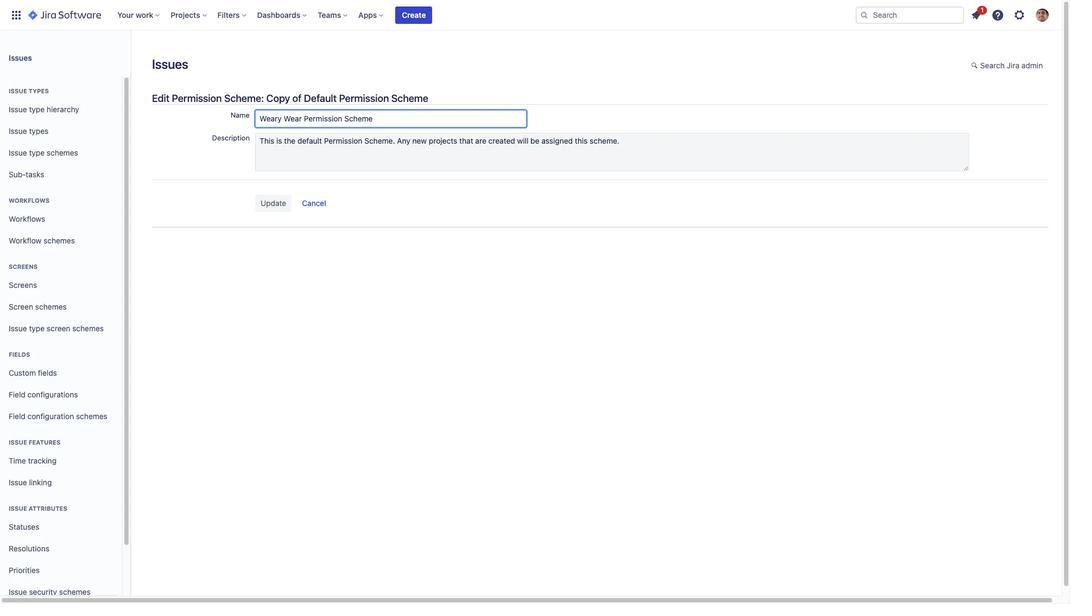 Task type: describe. For each thing, give the bounding box(es) containing it.
your
[[117, 10, 134, 19]]

issue linking link
[[4, 472, 118, 494]]

cancel link
[[297, 195, 332, 213]]

type for schemes
[[29, 148, 45, 157]]

your work
[[117, 10, 153, 19]]

security
[[29, 588, 57, 597]]

type for screen
[[29, 324, 45, 333]]

teams button
[[314, 6, 352, 24]]

issue for issue type hierarchy
[[9, 105, 27, 114]]

attributes
[[29, 505, 67, 513]]

default
[[304, 92, 337, 104]]

types
[[29, 87, 49, 94]]

screen
[[9, 302, 33, 311]]

workflows for workflows "link" on the left
[[9, 214, 45, 223]]

fields group
[[4, 340, 118, 431]]

of
[[292, 92, 302, 104]]

workflows link
[[4, 208, 118, 230]]

primary element
[[7, 0, 856, 30]]

issue type screen schemes
[[9, 324, 104, 333]]

appswitcher icon image
[[10, 8, 23, 21]]

schemes inside issue types group
[[47, 148, 78, 157]]

issue type screen schemes link
[[4, 318, 118, 340]]

settings image
[[1013, 8, 1026, 21]]

field configuration schemes
[[9, 412, 107, 421]]

configurations
[[27, 390, 78, 399]]

copy
[[266, 92, 290, 104]]

issue type schemes link
[[4, 142, 118, 164]]

statuses link
[[4, 517, 118, 539]]

issue for issue attributes
[[9, 505, 27, 513]]

help image
[[991, 8, 1004, 21]]

resolutions link
[[4, 539, 118, 560]]

search jira admin link
[[966, 58, 1048, 75]]

cancel
[[302, 199, 326, 208]]

schemes inside issue attributes group
[[59, 588, 91, 597]]

projects button
[[167, 6, 211, 24]]

features
[[29, 439, 61, 446]]

workflows for workflows group
[[9, 197, 50, 204]]

schemes up issue type screen schemes
[[35, 302, 67, 311]]

field for field configuration schemes
[[9, 412, 25, 421]]

field configurations
[[9, 390, 78, 399]]

statuses
[[9, 523, 39, 532]]

issue attributes group
[[4, 494, 118, 605]]

priorities link
[[4, 560, 118, 582]]

fields
[[9, 351, 30, 358]]

issue for issue type schemes
[[9, 148, 27, 157]]

priorities
[[9, 566, 40, 575]]

issue types
[[9, 87, 49, 94]]

filters button
[[214, 6, 251, 24]]

configuration
[[27, 412, 74, 421]]

screen
[[47, 324, 70, 333]]

issue features
[[9, 439, 61, 446]]

fields
[[38, 368, 57, 378]]

custom fields
[[9, 368, 57, 378]]

filters
[[218, 10, 240, 19]]

issue for issue types
[[9, 87, 27, 94]]

screens group
[[4, 252, 118, 343]]

workflows group
[[4, 186, 118, 255]]

projects
[[171, 10, 200, 19]]

admin
[[1022, 61, 1043, 70]]

issue linking
[[9, 478, 52, 487]]

dashboards
[[257, 10, 300, 19]]

issue type schemes
[[9, 148, 78, 157]]

type for hierarchy
[[29, 105, 45, 114]]

issue for issue linking
[[9, 478, 27, 487]]

workflow schemes link
[[4, 230, 118, 252]]



Task type: vqa. For each thing, say whether or not it's contained in the screenshot.
Campaign type's Campaign
no



Task type: locate. For each thing, give the bounding box(es) containing it.
issue types
[[9, 126, 48, 136]]

1 vertical spatial field
[[9, 412, 25, 421]]

5 issue from the top
[[9, 324, 27, 333]]

1
[[981, 6, 984, 14]]

issues up edit
[[152, 56, 188, 72]]

hierarchy
[[47, 105, 79, 114]]

teams
[[318, 10, 341, 19]]

issue for issue security schemes
[[9, 588, 27, 597]]

issue inside "issue security schemes" link
[[9, 588, 27, 597]]

issue
[[9, 87, 27, 94], [9, 105, 27, 114], [9, 126, 27, 136], [9, 148, 27, 157], [9, 324, 27, 333], [9, 439, 27, 446], [9, 478, 27, 487], [9, 505, 27, 513], [9, 588, 27, 597]]

jira software image
[[28, 8, 101, 21], [28, 8, 101, 21]]

issue up time
[[9, 439, 27, 446]]

issue left types
[[9, 126, 27, 136]]

field up issue features
[[9, 412, 25, 421]]

1 vertical spatial screens
[[9, 280, 37, 290]]

sidebar navigation image
[[118, 43, 142, 65]]

1 workflows from the top
[[9, 197, 50, 204]]

work
[[136, 10, 153, 19]]

schemes inside "link"
[[72, 324, 104, 333]]

apps
[[358, 10, 377, 19]]

screen schemes link
[[4, 296, 118, 318]]

search
[[980, 61, 1005, 70]]

banner
[[0, 0, 1062, 30]]

1 horizontal spatial issues
[[152, 56, 188, 72]]

type inside "link"
[[29, 324, 45, 333]]

schemes
[[47, 148, 78, 157], [43, 236, 75, 245], [35, 302, 67, 311], [72, 324, 104, 333], [76, 412, 107, 421], [59, 588, 91, 597]]

banner containing your work
[[0, 0, 1062, 30]]

issue down 'issue types'
[[9, 105, 27, 114]]

issue security schemes link
[[4, 582, 118, 604]]

permission right edit
[[172, 92, 222, 104]]

issues
[[9, 53, 32, 62], [152, 56, 188, 72]]

screens for screens group
[[9, 263, 38, 270]]

linking
[[29, 478, 52, 487]]

small image
[[971, 61, 980, 70]]

field
[[9, 390, 25, 399], [9, 412, 25, 421]]

workflow schemes
[[9, 236, 75, 245]]

search jira admin
[[980, 61, 1043, 70]]

edit
[[152, 92, 170, 104]]

2 issue from the top
[[9, 105, 27, 114]]

issue attributes
[[9, 505, 67, 513]]

0 vertical spatial screens
[[9, 263, 38, 270]]

0 vertical spatial field
[[9, 390, 25, 399]]

tasks
[[26, 170, 44, 179]]

2 type from the top
[[29, 148, 45, 157]]

screen schemes
[[9, 302, 67, 311]]

2 field from the top
[[9, 412, 25, 421]]

issue down the priorities
[[9, 588, 27, 597]]

1 field from the top
[[9, 390, 25, 399]]

issue inside issue type screen schemes "link"
[[9, 324, 27, 333]]

2 workflows from the top
[[9, 214, 45, 223]]

issue types link
[[4, 121, 118, 142]]

1 issue from the top
[[9, 87, 27, 94]]

schemes down workflows "link" on the left
[[43, 236, 75, 245]]

issues up 'issue types'
[[9, 53, 32, 62]]

field down custom on the left
[[9, 390, 25, 399]]

2 screens from the top
[[9, 280, 37, 290]]

schemes down priorities link
[[59, 588, 91, 597]]

0 horizontal spatial permission
[[172, 92, 222, 104]]

notifications image
[[970, 8, 983, 21]]

scheme
[[391, 92, 428, 104]]

create button
[[395, 6, 432, 24]]

dashboards button
[[254, 6, 311, 24]]

workflows
[[9, 197, 50, 204], [9, 214, 45, 223]]

your work button
[[114, 6, 164, 24]]

resolutions
[[9, 544, 49, 554]]

custom fields link
[[4, 363, 118, 384]]

2 permission from the left
[[339, 92, 389, 104]]

schemes down field configurations link
[[76, 412, 107, 421]]

issue inside issue types link
[[9, 126, 27, 136]]

schemes inside workflows group
[[43, 236, 75, 245]]

field for field configurations
[[9, 390, 25, 399]]

sub-tasks
[[9, 170, 44, 179]]

apps button
[[355, 6, 388, 24]]

workflows inside "link"
[[9, 214, 45, 223]]

2 vertical spatial type
[[29, 324, 45, 333]]

1 horizontal spatial permission
[[339, 92, 389, 104]]

time
[[9, 456, 26, 466]]

create
[[402, 10, 426, 19]]

issue for issue types
[[9, 126, 27, 136]]

schemes inside fields group
[[76, 412, 107, 421]]

custom
[[9, 368, 36, 378]]

0 vertical spatial type
[[29, 105, 45, 114]]

issue types group
[[4, 76, 118, 189]]

your profile and settings image
[[1036, 8, 1049, 21]]

issue inside issue linking link
[[9, 478, 27, 487]]

field configurations link
[[4, 384, 118, 406]]

1 permission from the left
[[172, 92, 222, 104]]

None submit
[[255, 195, 292, 212]]

type down the types
[[29, 105, 45, 114]]

type left screen
[[29, 324, 45, 333]]

1 vertical spatial workflows
[[9, 214, 45, 223]]

issue down time
[[9, 478, 27, 487]]

issue for issue features
[[9, 439, 27, 446]]

Search field
[[856, 6, 964, 24]]

issue inside issue type schemes link
[[9, 148, 27, 157]]

6 issue from the top
[[9, 439, 27, 446]]

issue features group
[[4, 428, 118, 497]]

screens link
[[4, 275, 118, 296]]

type
[[29, 105, 45, 114], [29, 148, 45, 157], [29, 324, 45, 333]]

workflow
[[9, 236, 41, 245]]

jira
[[1007, 61, 1020, 70]]

8 issue from the top
[[9, 505, 27, 513]]

field configuration schemes link
[[4, 406, 118, 428]]

issue type hierarchy link
[[4, 99, 118, 121]]

7 issue from the top
[[9, 478, 27, 487]]

schemes right screen
[[72, 324, 104, 333]]

types
[[29, 126, 48, 136]]

4 issue from the top
[[9, 148, 27, 157]]

time tracking
[[9, 456, 57, 466]]

9 issue from the top
[[9, 588, 27, 597]]

3 type from the top
[[29, 324, 45, 333]]

issue up statuses
[[9, 505, 27, 513]]

permission right the default
[[339, 92, 389, 104]]

screens up screen
[[9, 280, 37, 290]]

screens for "screens" link
[[9, 280, 37, 290]]

screens
[[9, 263, 38, 270], [9, 280, 37, 290]]

edit permission scheme: copy of default permission scheme
[[152, 92, 428, 104]]

screens down workflow at the top left of the page
[[9, 263, 38, 270]]

3 issue from the top
[[9, 126, 27, 136]]

None text field
[[255, 110, 527, 128]]

issue for issue type screen schemes
[[9, 324, 27, 333]]

1 vertical spatial type
[[29, 148, 45, 157]]

sub-
[[9, 170, 26, 179]]

workflows up workflow at the top left of the page
[[9, 214, 45, 223]]

0 horizontal spatial issues
[[9, 53, 32, 62]]

issue down screen
[[9, 324, 27, 333]]

type up tasks
[[29, 148, 45, 157]]

name
[[231, 111, 250, 120]]

scheme:
[[224, 92, 264, 104]]

This is the default Permission Scheme. Any new projects that are created will be assigned this scheme. text field
[[255, 133, 969, 172]]

description
[[212, 134, 250, 142]]

schemes down issue types link
[[47, 148, 78, 157]]

1 screens from the top
[[9, 263, 38, 270]]

tracking
[[28, 456, 57, 466]]

issue up sub-
[[9, 148, 27, 157]]

issue left the types
[[9, 87, 27, 94]]

sub-tasks link
[[4, 164, 118, 186]]

issue security schemes
[[9, 588, 91, 597]]

time tracking link
[[4, 451, 118, 472]]

search image
[[860, 11, 869, 19]]

issue type hierarchy
[[9, 105, 79, 114]]

0 vertical spatial workflows
[[9, 197, 50, 204]]

1 type from the top
[[29, 105, 45, 114]]

workflows down sub-tasks
[[9, 197, 50, 204]]

issue inside issue type hierarchy link
[[9, 105, 27, 114]]

permission
[[172, 92, 222, 104], [339, 92, 389, 104]]



